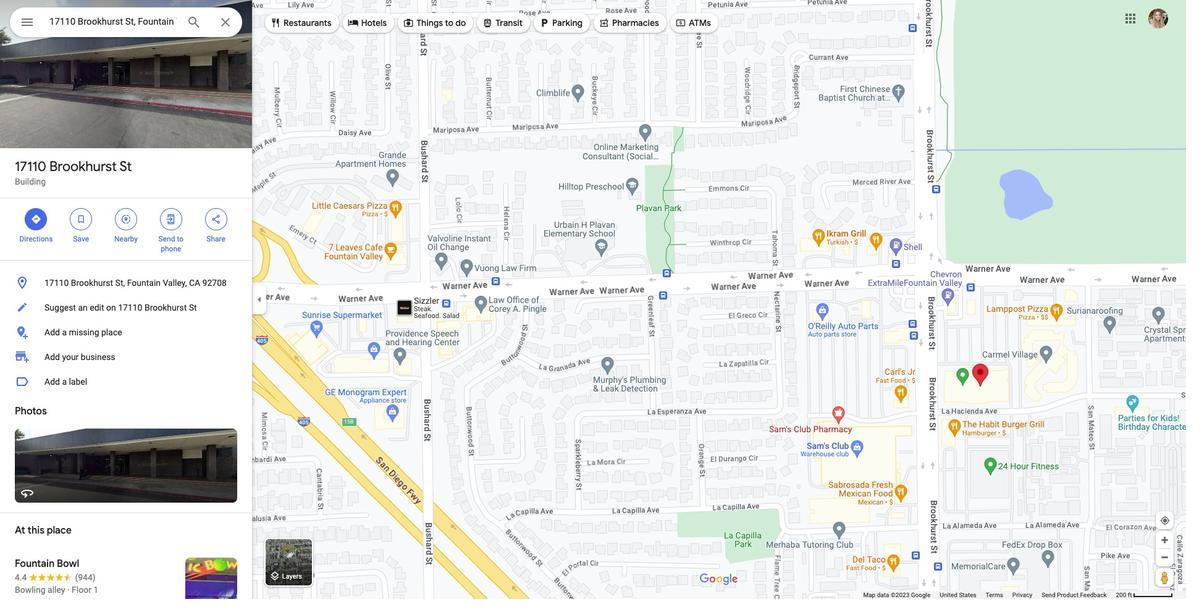 Task type: locate. For each thing, give the bounding box(es) containing it.
united
[[940, 592, 958, 599]]

zoom in image
[[1161, 536, 1170, 545]]

1 vertical spatial st
[[189, 303, 197, 313]]

bowling
[[15, 585, 46, 595]]

fountain bowl
[[15, 558, 79, 571]]

1 vertical spatial to
[[177, 235, 184, 244]]

place down on
[[101, 328, 122, 338]]

1 vertical spatial add
[[45, 352, 60, 362]]

things
[[417, 17, 443, 28]]

show your location image
[[1160, 516, 1171, 527]]

st inside "17110 brookhurst st building"
[[120, 158, 132, 176]]

200 ft button
[[1117, 592, 1174, 599]]

0 horizontal spatial place
[[47, 525, 72, 537]]

fountain inside button
[[127, 278, 161, 288]]

brookhurst
[[49, 158, 117, 176], [71, 278, 113, 288], [145, 303, 187, 313]]

to inside " things to do"
[[445, 17, 454, 28]]

 transit
[[482, 16, 523, 30]]

to left do
[[445, 17, 454, 28]]

do
[[456, 17, 466, 28]]

brookhurst inside "17110 brookhurst st building"
[[49, 158, 117, 176]]

send product feedback
[[1042, 592, 1107, 599]]

a
[[62, 328, 67, 338], [62, 377, 67, 387]]

0 vertical spatial brookhurst
[[49, 158, 117, 176]]

terms
[[986, 592, 1004, 599]]

2 a from the top
[[62, 377, 67, 387]]

google maps element
[[0, 0, 1187, 600]]

fountain
[[127, 278, 161, 288], [15, 558, 55, 571]]

2 vertical spatial brookhurst
[[145, 303, 187, 313]]

1 vertical spatial fountain
[[15, 558, 55, 571]]

1 vertical spatial brookhurst
[[71, 278, 113, 288]]

0 horizontal spatial to
[[177, 235, 184, 244]]

suggest an edit on 17110 brookhurst st
[[45, 303, 197, 313]]


[[599, 16, 610, 30]]

1 vertical spatial place
[[47, 525, 72, 537]]

1 horizontal spatial send
[[1042, 592, 1056, 599]]

send left product
[[1042, 592, 1056, 599]]

1 vertical spatial 17110
[[45, 278, 69, 288]]


[[539, 16, 550, 30]]

united states button
[[940, 592, 977, 600]]

None field
[[49, 14, 177, 29]]

0 vertical spatial a
[[62, 328, 67, 338]]

label
[[69, 377, 87, 387]]

0 vertical spatial send
[[159, 235, 175, 244]]


[[403, 16, 414, 30]]

add inside button
[[45, 377, 60, 387]]

bowl
[[57, 558, 79, 571]]

a inside button
[[62, 328, 67, 338]]

1 vertical spatial send
[[1042, 592, 1056, 599]]

0 vertical spatial add
[[45, 328, 60, 338]]

1 horizontal spatial fountain
[[127, 278, 161, 288]]

2 add from the top
[[45, 352, 60, 362]]

alley
[[48, 585, 65, 595]]

fountain up 4.4
[[15, 558, 55, 571]]

·
[[67, 585, 70, 595]]

share
[[207, 235, 226, 244]]

brookhurst inside button
[[71, 278, 113, 288]]

 hotels
[[348, 16, 387, 30]]

st up 
[[120, 158, 132, 176]]

states
[[960, 592, 977, 599]]

0 vertical spatial fountain
[[127, 278, 161, 288]]

0 vertical spatial st
[[120, 158, 132, 176]]

send inside button
[[1042, 592, 1056, 599]]


[[20, 14, 35, 31]]

terms button
[[986, 592, 1004, 600]]

add a label
[[45, 377, 87, 387]]

send
[[159, 235, 175, 244], [1042, 592, 1056, 599]]

0 horizontal spatial send
[[159, 235, 175, 244]]

a left label
[[62, 377, 67, 387]]


[[348, 16, 359, 30]]

add left your
[[45, 352, 60, 362]]

0 vertical spatial place
[[101, 328, 122, 338]]

to up phone
[[177, 235, 184, 244]]

to
[[445, 17, 454, 28], [177, 235, 184, 244]]

place right the this
[[47, 525, 72, 537]]

0 vertical spatial 17110
[[15, 158, 46, 176]]

st
[[120, 158, 132, 176], [189, 303, 197, 313]]

brookhurst up the 
[[49, 158, 117, 176]]

a for missing
[[62, 328, 67, 338]]

17110 up suggest
[[45, 278, 69, 288]]

to inside send to phone
[[177, 235, 184, 244]]

st down 'ca'
[[189, 303, 197, 313]]

ca
[[189, 278, 200, 288]]

footer
[[864, 592, 1117, 600]]

1 horizontal spatial st
[[189, 303, 197, 313]]

send product feedback button
[[1042, 592, 1107, 600]]

a inside button
[[62, 377, 67, 387]]

©2023
[[891, 592, 910, 599]]

add
[[45, 328, 60, 338], [45, 352, 60, 362], [45, 377, 60, 387]]

brookhurst down valley,
[[145, 303, 187, 313]]

1 vertical spatial a
[[62, 377, 67, 387]]

bowling alley · floor 1
[[15, 585, 98, 595]]

photos
[[15, 406, 47, 418]]

17110 brookhurst st, fountain valley, ca 92708
[[45, 278, 227, 288]]

fountain right st, on the top left of the page
[[127, 278, 161, 288]]

17110
[[15, 158, 46, 176], [45, 278, 69, 288], [118, 303, 142, 313]]

brookhurst up edit
[[71, 278, 113, 288]]

a left the missing
[[62, 328, 67, 338]]

footer inside google maps 'element'
[[864, 592, 1117, 600]]

save
[[73, 235, 89, 244]]


[[166, 213, 177, 226]]

17110 right on
[[118, 303, 142, 313]]

nearby
[[114, 235, 138, 244]]

add a missing place button
[[0, 320, 252, 345]]

0 vertical spatial to
[[445, 17, 454, 28]]

add inside button
[[45, 328, 60, 338]]

send up phone
[[159, 235, 175, 244]]

restaurants
[[284, 17, 332, 28]]

2 vertical spatial add
[[45, 377, 60, 387]]

place
[[101, 328, 122, 338], [47, 525, 72, 537]]

footer containing map data ©2023 google
[[864, 592, 1117, 600]]

privacy button
[[1013, 592, 1033, 600]]

missing
[[69, 328, 99, 338]]

200
[[1117, 592, 1127, 599]]

0 horizontal spatial fountain
[[15, 558, 55, 571]]

0 horizontal spatial st
[[120, 158, 132, 176]]

3 add from the top
[[45, 377, 60, 387]]

17110 inside "17110 brookhurst st building"
[[15, 158, 46, 176]]

add down suggest
[[45, 328, 60, 338]]

1 add from the top
[[45, 328, 60, 338]]

1 horizontal spatial to
[[445, 17, 454, 28]]

add left label
[[45, 377, 60, 387]]


[[482, 16, 493, 30]]

brookhurst for st
[[49, 158, 117, 176]]

4.4
[[15, 573, 27, 583]]

17110 inside 17110 brookhurst st, fountain valley, ca 92708 button
[[45, 278, 69, 288]]

add a label button
[[0, 370, 252, 394]]

valley,
[[163, 278, 187, 288]]

1 horizontal spatial place
[[101, 328, 122, 338]]

1 a from the top
[[62, 328, 67, 338]]

add for add a label
[[45, 377, 60, 387]]

17110 up building
[[15, 158, 46, 176]]

send inside send to phone
[[159, 235, 175, 244]]

2 vertical spatial 17110
[[118, 303, 142, 313]]



Task type: describe. For each thing, give the bounding box(es) containing it.
parking
[[553, 17, 583, 28]]

directions
[[19, 235, 53, 244]]

 search field
[[10, 7, 242, 40]]


[[121, 213, 132, 226]]

at
[[15, 525, 25, 537]]

map data ©2023 google
[[864, 592, 931, 599]]

google account: michelle dermenjian  
(michelle.dermenjian@adept.ai) image
[[1149, 8, 1169, 28]]


[[31, 213, 42, 226]]

suggest
[[45, 303, 76, 313]]

st,
[[115, 278, 125, 288]]

edit
[[90, 303, 104, 313]]

 things to do
[[403, 16, 466, 30]]

your
[[62, 352, 79, 362]]

united states
[[940, 592, 977, 599]]

feedback
[[1081, 592, 1107, 599]]

google
[[912, 592, 931, 599]]

200 ft
[[1117, 592, 1133, 599]]

 restaurants
[[270, 16, 332, 30]]

add for add a missing place
[[45, 328, 60, 338]]

atms
[[689, 17, 711, 28]]

17110 brookhurst st main content
[[0, 0, 252, 600]]

this
[[28, 525, 45, 537]]

phone
[[161, 245, 181, 253]]

92708
[[203, 278, 227, 288]]

building
[[15, 177, 46, 187]]

17110 brookhurst st, fountain valley, ca 92708 button
[[0, 271, 252, 295]]

add for add your business
[[45, 352, 60, 362]]

brookhurst inside button
[[145, 303, 187, 313]]

map
[[864, 592, 876, 599]]


[[211, 213, 222, 226]]

data
[[878, 592, 890, 599]]

add your business link
[[0, 345, 252, 370]]

add your business
[[45, 352, 115, 362]]

hotels
[[361, 17, 387, 28]]

(944)
[[75, 573, 96, 583]]

zoom out image
[[1161, 553, 1170, 563]]

transit
[[496, 17, 523, 28]]

 atms
[[676, 16, 711, 30]]


[[270, 16, 281, 30]]

4.4 stars 944 reviews image
[[15, 572, 96, 584]]

product
[[1058, 592, 1079, 599]]

1
[[94, 585, 98, 595]]

business
[[81, 352, 115, 362]]

17110 inside 'suggest an edit on 17110 brookhurst st' button
[[118, 303, 142, 313]]

st inside 'suggest an edit on 17110 brookhurst st' button
[[189, 303, 197, 313]]

a for label
[[62, 377, 67, 387]]

send for send product feedback
[[1042, 592, 1056, 599]]

ft
[[1129, 592, 1133, 599]]

an
[[78, 303, 88, 313]]

brookhurst for st,
[[71, 278, 113, 288]]

privacy
[[1013, 592, 1033, 599]]

suggest an edit on 17110 brookhurst st button
[[0, 295, 252, 320]]

on
[[106, 303, 116, 313]]

 pharmacies
[[599, 16, 660, 30]]

collapse side panel image
[[253, 293, 266, 307]]

show street view coverage image
[[1157, 569, 1174, 587]]

17110 brookhurst st building
[[15, 158, 132, 187]]

place inside button
[[101, 328, 122, 338]]

17110 Brookhurst St, Fountain Valley, CA 92708 field
[[10, 7, 242, 37]]


[[676, 16, 687, 30]]

 parking
[[539, 16, 583, 30]]

send to phone
[[159, 235, 184, 253]]

floor
[[72, 585, 91, 595]]

17110 for st,
[[45, 278, 69, 288]]

layers
[[282, 573, 302, 581]]

send for send to phone
[[159, 235, 175, 244]]

add a missing place
[[45, 328, 122, 338]]

pharmacies
[[613, 17, 660, 28]]


[[76, 213, 87, 226]]

17110 for st
[[15, 158, 46, 176]]

at this place
[[15, 525, 72, 537]]

actions for 17110 brookhurst st region
[[0, 198, 252, 260]]

none field inside 17110 brookhurst st, fountain valley, ca 92708 field
[[49, 14, 177, 29]]

 button
[[10, 7, 45, 40]]



Task type: vqa. For each thing, say whether or not it's contained in the screenshot.
when
no



